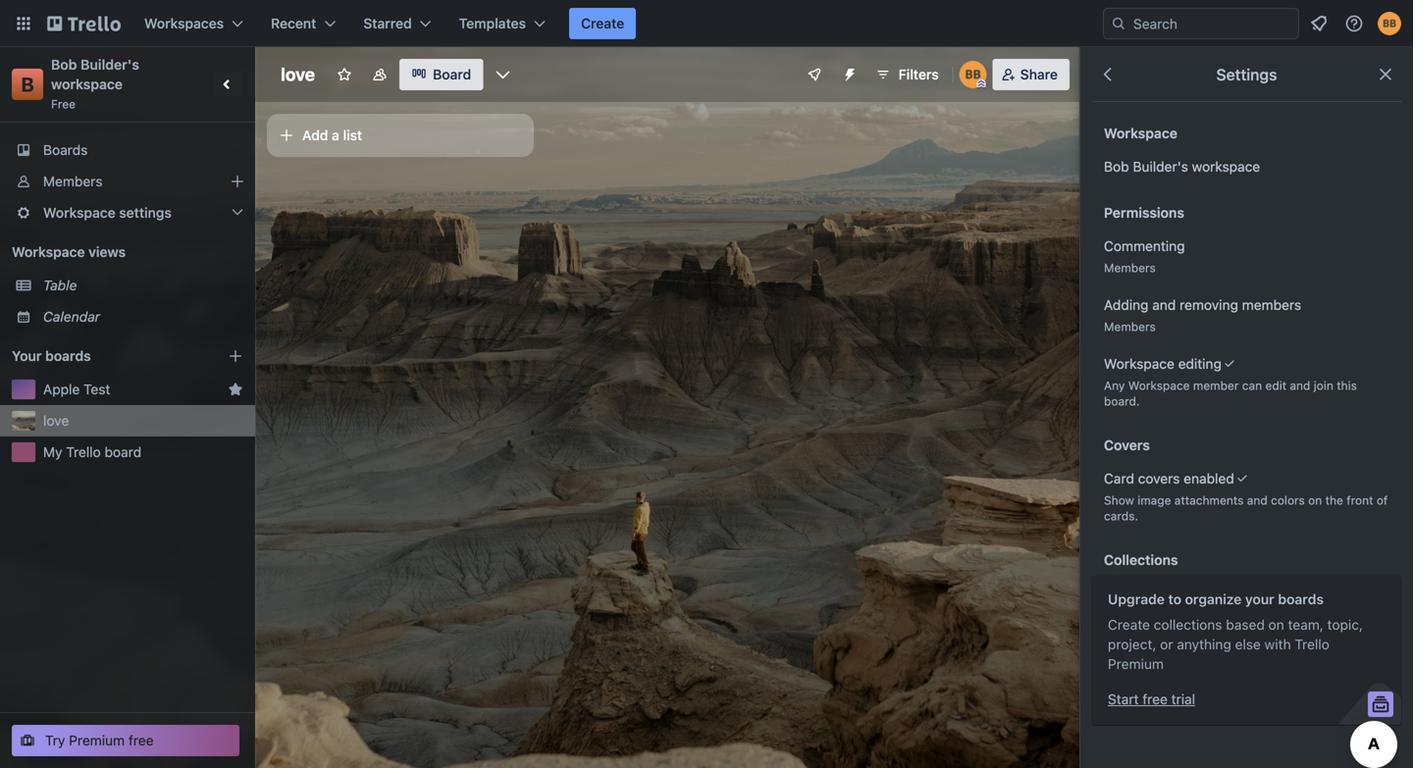 Task type: vqa. For each thing, say whether or not it's contained in the screenshot.
Workspace settings
yes



Task type: describe. For each thing, give the bounding box(es) containing it.
boards inside your boards with 3 items element
[[45, 348, 91, 364]]

any workspace member can edit and join this board.
[[1104, 379, 1358, 408]]

apple
[[43, 381, 80, 398]]

open information menu image
[[1345, 14, 1365, 33]]

share button
[[993, 59, 1070, 90]]

premium inside upgrade to organize your boards create collections based on team, topic, project, or anything else with trello premium
[[1108, 656, 1164, 673]]

filters button
[[870, 59, 945, 90]]

workspace for workspace settings
[[43, 205, 116, 221]]

removing
[[1180, 297, 1239, 313]]

0 horizontal spatial love
[[43, 413, 69, 429]]

board
[[105, 444, 141, 460]]

the
[[1326, 494, 1344, 508]]

bob for bob builder's workspace free
[[51, 56, 77, 73]]

bob for bob builder's workspace
[[1104, 159, 1130, 175]]

cards.
[[1104, 510, 1139, 523]]

members link
[[0, 166, 255, 197]]

card
[[1104, 471, 1135, 487]]

board
[[433, 66, 471, 82]]

can
[[1243, 379, 1263, 393]]

else
[[1236, 637, 1261, 653]]

workspace for bob builder's workspace
[[1192, 159, 1261, 175]]

table
[[43, 277, 77, 294]]

add a list
[[302, 127, 362, 143]]

1 horizontal spatial free
[[1143, 692, 1168, 708]]

board link
[[400, 59, 483, 90]]

editing
[[1179, 356, 1222, 372]]

start free trial button
[[1108, 690, 1196, 710]]

show
[[1104, 494, 1135, 508]]

love link
[[43, 411, 243, 431]]

members inside adding and removing members members
[[1104, 320, 1156, 334]]

Board name text field
[[271, 59, 325, 90]]

workspace editing
[[1104, 356, 1222, 372]]

create button
[[569, 8, 636, 39]]

collections
[[1154, 617, 1223, 633]]

automation image
[[834, 59, 862, 86]]

your boards
[[12, 348, 91, 364]]

Search field
[[1127, 9, 1299, 38]]

based
[[1227, 617, 1265, 633]]

colors
[[1271, 494, 1306, 508]]

add a list button
[[267, 114, 534, 157]]

card covers enabled
[[1104, 471, 1235, 487]]

create inside upgrade to organize your boards create collections based on team, topic, project, or anything else with trello premium
[[1108, 617, 1151, 633]]

start free trial
[[1108, 692, 1196, 708]]

calendar
[[43, 309, 100, 325]]

workspace navigation collapse icon image
[[214, 71, 242, 98]]

trial
[[1172, 692, 1196, 708]]

0 horizontal spatial free
[[129, 733, 154, 749]]

primary element
[[0, 0, 1414, 47]]

members inside 'commenting members'
[[1104, 261, 1156, 275]]

boards inside upgrade to organize your boards create collections based on team, topic, project, or anything else with trello premium
[[1279, 592, 1324, 608]]

starred button
[[352, 8, 443, 39]]

settings
[[119, 205, 172, 221]]

boards
[[43, 142, 88, 158]]

try premium free
[[45, 733, 154, 749]]

member
[[1194, 379, 1239, 393]]

my
[[43, 444, 62, 460]]

builder's for bob builder's workspace free
[[81, 56, 139, 73]]

start
[[1108, 692, 1139, 708]]

this
[[1337, 379, 1358, 393]]

filters
[[899, 66, 939, 82]]

customize views image
[[493, 65, 513, 84]]

0 horizontal spatial bob builder's workspace link
[[51, 56, 143, 92]]

try premium free button
[[12, 726, 240, 757]]

workspace views
[[12, 244, 126, 260]]

test
[[84, 381, 110, 398]]

edit
[[1266, 379, 1287, 393]]

add
[[302, 127, 328, 143]]

workspace for workspace editing
[[1104, 356, 1175, 372]]

builder's for bob builder's workspace
[[1133, 159, 1189, 175]]

attachments
[[1175, 494, 1244, 508]]

a
[[332, 127, 340, 143]]

b
[[21, 73, 34, 96]]

board.
[[1104, 395, 1140, 408]]

upgrade
[[1108, 592, 1165, 608]]

workspace settings
[[43, 205, 172, 221]]

settings
[[1217, 65, 1278, 84]]

workspace for bob builder's workspace free
[[51, 76, 123, 92]]

recent button
[[259, 8, 348, 39]]

your boards with 3 items element
[[12, 345, 198, 368]]

bob builder's workspace
[[1104, 159, 1261, 175]]

1 horizontal spatial bob builder's workspace link
[[1093, 149, 1402, 185]]

upgrade to organize your boards create collections based on team, topic, project, or anything else with trello premium
[[1108, 592, 1364, 673]]

apple test link
[[43, 380, 220, 400]]

create inside button
[[581, 15, 625, 31]]

starred icon image
[[228, 382, 243, 398]]

of
[[1377, 494, 1388, 508]]

your
[[1246, 592, 1275, 608]]

topic,
[[1328, 617, 1364, 633]]



Task type: locate. For each thing, give the bounding box(es) containing it.
anything
[[1177, 637, 1232, 653]]

covers
[[1104, 437, 1150, 454]]

workspace for workspace views
[[12, 244, 85, 260]]

join
[[1314, 379, 1334, 393]]

bob builder (bobbuilder40) image
[[1378, 12, 1402, 35]]

workspace
[[1104, 125, 1178, 141], [43, 205, 116, 221], [12, 244, 85, 260], [1104, 356, 1175, 372], [1129, 379, 1190, 393]]

1 vertical spatial and
[[1290, 379, 1311, 393]]

1 horizontal spatial boards
[[1279, 592, 1324, 608]]

1 horizontal spatial create
[[1108, 617, 1151, 633]]

workspace settings button
[[0, 197, 255, 229]]

1 horizontal spatial love
[[281, 64, 315, 85]]

calendar link
[[43, 307, 243, 327]]

workspaces
[[144, 15, 224, 31]]

1 vertical spatial create
[[1108, 617, 1151, 633]]

1 horizontal spatial trello
[[1295, 637, 1330, 653]]

or
[[1161, 637, 1174, 653]]

1 vertical spatial premium
[[69, 733, 125, 749]]

with
[[1265, 637, 1292, 653]]

1 horizontal spatial and
[[1248, 494, 1268, 508]]

premium inside button
[[69, 733, 125, 749]]

1 vertical spatial on
[[1269, 617, 1285, 633]]

share
[[1021, 66, 1058, 82]]

trello down team,
[[1295, 637, 1330, 653]]

and inside adding and removing members members
[[1153, 297, 1176, 313]]

list
[[343, 127, 362, 143]]

trello inside upgrade to organize your boards create collections based on team, topic, project, or anything else with trello premium
[[1295, 637, 1330, 653]]

on
[[1309, 494, 1323, 508], [1269, 617, 1285, 633]]

power ups image
[[807, 67, 822, 82]]

premium
[[1108, 656, 1164, 673], [69, 733, 125, 749]]

commenting members
[[1104, 238, 1186, 275]]

0 vertical spatial boards
[[45, 348, 91, 364]]

love inside text field
[[281, 64, 315, 85]]

workspace down settings
[[1192, 159, 1261, 175]]

organize
[[1186, 592, 1242, 608]]

bob up permissions
[[1104, 159, 1130, 175]]

members
[[43, 173, 103, 189], [1104, 261, 1156, 275], [1104, 320, 1156, 334]]

any
[[1104, 379, 1125, 393]]

1 vertical spatial trello
[[1295, 637, 1330, 653]]

builder's up permissions
[[1133, 159, 1189, 175]]

0 vertical spatial create
[[581, 15, 625, 31]]

my trello board link
[[43, 443, 243, 462]]

b link
[[12, 69, 43, 100]]

project,
[[1108, 637, 1157, 653]]

create
[[581, 15, 625, 31], [1108, 617, 1151, 633]]

0 horizontal spatial create
[[581, 15, 625, 31]]

0 notifications image
[[1308, 12, 1331, 35]]

0 vertical spatial bob
[[51, 56, 77, 73]]

1 vertical spatial builder's
[[1133, 159, 1189, 175]]

bob up free at the left of the page
[[51, 56, 77, 73]]

love up my
[[43, 413, 69, 429]]

front
[[1347, 494, 1374, 508]]

0 vertical spatial on
[[1309, 494, 1323, 508]]

0 vertical spatial bob builder's workspace link
[[51, 56, 143, 92]]

0 vertical spatial love
[[281, 64, 315, 85]]

team,
[[1289, 617, 1324, 633]]

image
[[1138, 494, 1172, 508]]

bob builder's workspace link up free at the left of the page
[[51, 56, 143, 92]]

workspace up "workspace views"
[[43, 205, 116, 221]]

1 vertical spatial boards
[[1279, 592, 1324, 608]]

0 horizontal spatial premium
[[69, 733, 125, 749]]

this member is an admin of this board. image
[[978, 80, 986, 88]]

and left colors
[[1248, 494, 1268, 508]]

workspace for workspace
[[1104, 125, 1178, 141]]

starred
[[364, 15, 412, 31]]

show image attachments and colors on the front of cards.
[[1104, 494, 1388, 523]]

bob
[[51, 56, 77, 73], [1104, 159, 1130, 175]]

templates
[[459, 15, 526, 31]]

and inside show image attachments and colors on the front of cards.
[[1248, 494, 1268, 508]]

members
[[1243, 297, 1302, 313]]

table link
[[43, 276, 243, 296]]

on inside show image attachments and colors on the front of cards.
[[1309, 494, 1323, 508]]

and
[[1153, 297, 1176, 313], [1290, 379, 1311, 393], [1248, 494, 1268, 508]]

commenting
[[1104, 238, 1186, 254]]

1 horizontal spatial on
[[1309, 494, 1323, 508]]

star or unstar board image
[[337, 67, 353, 82]]

premium right try
[[69, 733, 125, 749]]

0 vertical spatial builder's
[[81, 56, 139, 73]]

members down boards
[[43, 173, 103, 189]]

workspaces button
[[133, 8, 255, 39]]

boards link
[[0, 135, 255, 166]]

0 horizontal spatial bob
[[51, 56, 77, 73]]

0 vertical spatial premium
[[1108, 656, 1164, 673]]

boards up the apple
[[45, 348, 91, 364]]

workspace up table
[[12, 244, 85, 260]]

workspace inside bob builder's workspace free
[[51, 76, 123, 92]]

back to home image
[[47, 8, 121, 39]]

apple test
[[43, 381, 110, 398]]

on inside upgrade to organize your boards create collections based on team, topic, project, or anything else with trello premium
[[1269, 617, 1285, 633]]

on up with
[[1269, 617, 1285, 633]]

2 vertical spatial members
[[1104, 320, 1156, 334]]

trello
[[66, 444, 101, 460], [1295, 637, 1330, 653]]

templates button
[[447, 8, 558, 39]]

and left join
[[1290, 379, 1311, 393]]

0 horizontal spatial builder's
[[81, 56, 139, 73]]

your
[[12, 348, 42, 364]]

0 horizontal spatial on
[[1269, 617, 1285, 633]]

views
[[88, 244, 126, 260]]

workspace inside any workspace member can edit and join this board.
[[1129, 379, 1190, 393]]

0 vertical spatial members
[[43, 173, 103, 189]]

builder's down back to home image
[[81, 56, 139, 73]]

bob builder's workspace link down settings
[[1093, 149, 1402, 185]]

bob builder (bobbuilder40) image
[[960, 61, 987, 88]]

1 horizontal spatial premium
[[1108, 656, 1164, 673]]

workspace up bob builder's workspace
[[1104, 125, 1178, 141]]

covers
[[1139, 471, 1180, 487]]

workspace down workspace editing
[[1129, 379, 1190, 393]]

bob inside bob builder's workspace free
[[51, 56, 77, 73]]

boards
[[45, 348, 91, 364], [1279, 592, 1324, 608]]

0 vertical spatial and
[[1153, 297, 1176, 313]]

1 horizontal spatial builder's
[[1133, 159, 1189, 175]]

2 vertical spatial and
[[1248, 494, 1268, 508]]

enabled
[[1184, 471, 1235, 487]]

free left trial
[[1143, 692, 1168, 708]]

trello right my
[[66, 444, 101, 460]]

1 horizontal spatial workspace
[[1192, 159, 1261, 175]]

love
[[281, 64, 315, 85], [43, 413, 69, 429]]

to
[[1169, 592, 1182, 608]]

1 vertical spatial free
[[129, 733, 154, 749]]

premium down project,
[[1108, 656, 1164, 673]]

builder's inside bob builder's workspace free
[[81, 56, 139, 73]]

0 horizontal spatial trello
[[66, 444, 101, 460]]

1 vertical spatial love
[[43, 413, 69, 429]]

and inside any workspace member can edit and join this board.
[[1290, 379, 1311, 393]]

workspace up free at the left of the page
[[51, 76, 123, 92]]

1 horizontal spatial bob
[[1104, 159, 1130, 175]]

try
[[45, 733, 65, 749]]

1 vertical spatial bob builder's workspace link
[[1093, 149, 1402, 185]]

bob builder's workspace free
[[51, 56, 143, 111]]

2 horizontal spatial and
[[1290, 379, 1311, 393]]

1 vertical spatial members
[[1104, 261, 1156, 275]]

0 horizontal spatial boards
[[45, 348, 91, 364]]

search image
[[1111, 16, 1127, 31]]

0 vertical spatial free
[[1143, 692, 1168, 708]]

adding
[[1104, 297, 1149, 313]]

free
[[1143, 692, 1168, 708], [129, 733, 154, 749]]

boards up team,
[[1279, 592, 1324, 608]]

add board image
[[228, 349, 243, 364]]

workspace up any
[[1104, 356, 1175, 372]]

love left star or unstar board image
[[281, 64, 315, 85]]

on left the
[[1309, 494, 1323, 508]]

0 horizontal spatial and
[[1153, 297, 1176, 313]]

free
[[51, 97, 76, 111]]

adding and removing members members
[[1104, 297, 1302, 334]]

my trello board
[[43, 444, 141, 460]]

collections
[[1104, 552, 1179, 568]]

0 vertical spatial trello
[[66, 444, 101, 460]]

and right the adding
[[1153, 297, 1176, 313]]

0 horizontal spatial workspace
[[51, 76, 123, 92]]

members down 'commenting'
[[1104, 261, 1156, 275]]

workspace visible image
[[372, 67, 388, 82]]

1 vertical spatial bob
[[1104, 159, 1130, 175]]

members down the adding
[[1104, 320, 1156, 334]]

0 vertical spatial workspace
[[51, 76, 123, 92]]

bob builder's workspace link
[[51, 56, 143, 92], [1093, 149, 1402, 185]]

free right try
[[129, 733, 154, 749]]

1 vertical spatial workspace
[[1192, 159, 1261, 175]]

recent
[[271, 15, 316, 31]]

workspace inside dropdown button
[[43, 205, 116, 221]]

builder's
[[81, 56, 139, 73], [1133, 159, 1189, 175]]

workspace
[[51, 76, 123, 92], [1192, 159, 1261, 175]]

permissions
[[1104, 205, 1185, 221]]



